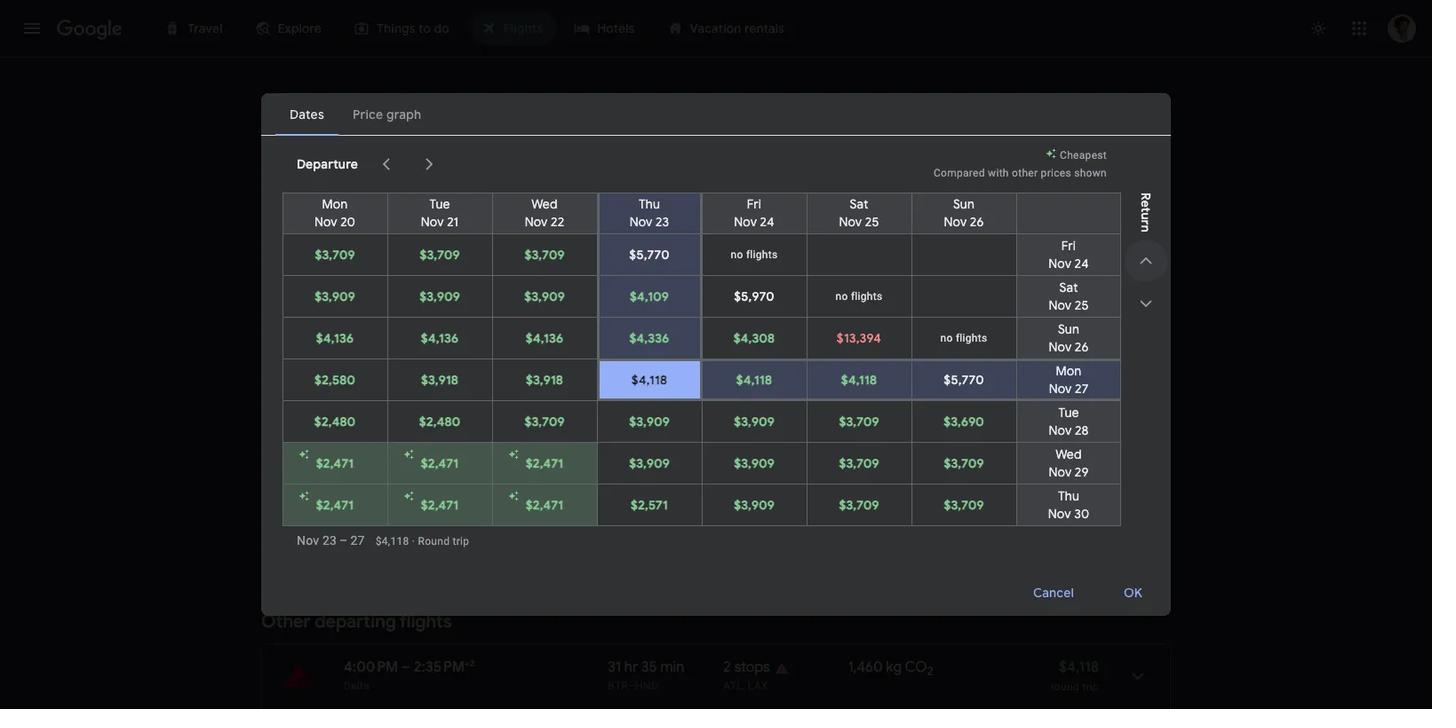 Task type: describe. For each thing, give the bounding box(es) containing it.
n
[[1138, 225, 1154, 233]]

sat nov 25
[[840, 196, 880, 230]]

1 down 42
[[724, 465, 729, 482]]

round
[[418, 536, 450, 548]]

0 vertical spatial no flights
[[731, 249, 778, 261]]

1 $4,136 button from the left
[[283, 318, 387, 359]]

2 inside 4:00 pm – 2:35 pm + 2
[[470, 658, 475, 670]]

operated by envoy air as american eagle
[[402, 553, 606, 565]]

hr for 31 hr 35 min
[[624, 659, 638, 677]]

2 vertical spatial no flights button
[[913, 318, 1017, 359]]

stops button
[[368, 178, 443, 206]]

scroll down image
[[1136, 293, 1157, 315]]

other departing flights
[[261, 611, 452, 634]]

1 vertical spatial no flights button
[[808, 276, 912, 317]]

wed inside fri nov 24 sat nov 25 sun nov 26 mon nov 27 tue nov 28 wed nov 29 thu nov 30
[[1056, 447, 1083, 463]]

3 $4,136 button from the left
[[493, 318, 597, 359]]

7:25 am – 3:20 pm + 1
[[344, 464, 472, 482]]

other
[[1012, 167, 1038, 179]]

scroll up image
[[1136, 251, 1157, 272]]

+ for 6:25 pm
[[463, 530, 467, 542]]

nov inside 'sun nov 26'
[[945, 214, 968, 230]]

2 inside the prices include required taxes + fees for 2 passengers. optional charges and bag fees may apply. passenger assistance
[[689, 337, 695, 349]]

7:42 am
[[344, 531, 396, 549]]

1 stop 42 min atl
[[724, 398, 780, 432]]

17
[[608, 398, 621, 416]]

2 inside 1,648 kg co 2
[[926, 470, 932, 485]]

24 for fri nov 24 sat nov 25 sun nov 26 mon nov 27 tue nov 28 wed nov 29 thu nov 30
[[1075, 256, 1090, 272]]

1 round from the top
[[1051, 420, 1080, 433]]

$3,909 button up include
[[493, 276, 597, 317]]

btr inside 17 hr 10 min btr – hnd
[[608, 419, 628, 432]]

$3,909 button down 42
[[703, 485, 807, 526]]

0 horizontal spatial $5,770
[[630, 247, 670, 263]]

btr for ranked based on price and convenience
[[608, 486, 628, 498]]

total duration 31 hr 35 min. element
[[608, 659, 724, 680]]

mon inside mon nov 20
[[323, 196, 348, 212]]

1,648 kg co 2
[[848, 465, 932, 485]]

– inside 6:00 am – 2:10 pm + 1
[[402, 398, 411, 416]]

taxes
[[608, 337, 635, 349]]

duration
[[1064, 184, 1115, 200]]

$5,970 button
[[703, 276, 807, 317]]

sat inside fri nov 24 sat nov 25 sun nov 26 mon nov 27 tue nov 28 wed nov 29 thu nov 30
[[1060, 280, 1079, 296]]

1 inside 7:25 am – 3:20 pm + 1
[[468, 464, 472, 475]]

best
[[261, 309, 298, 331]]

united
[[572, 486, 604, 498]]

hr inside 1 stop 1 hr 29 min iah
[[733, 486, 743, 498]]

main content containing best departing flights
[[261, 250, 1171, 710]]

$4,170
[[1056, 465, 1099, 482]]

connecting airports
[[897, 184, 1016, 200]]

+ inside the prices include required taxes + fees for 2 passengers. optional charges and bag fees may apply. passenger assistance
[[638, 337, 644, 349]]

sort
[[1097, 334, 1122, 350]]

Departure text field
[[883, 122, 965, 170]]

total duration 16 hr 55 min. element
[[608, 465, 724, 485]]

$13,394
[[837, 331, 882, 347]]

0 vertical spatial prices
[[1041, 167, 1072, 179]]

bags
[[553, 184, 581, 200]]

0 horizontal spatial nov 23 – 27
[[297, 534, 365, 548]]

$4,136 for 2nd $4,136 button from left
[[421, 331, 459, 347]]

1 horizontal spatial $5,770
[[944, 372, 985, 388]]

1 $2,480 from the left
[[315, 414, 356, 430]]

$4,136 for first $4,136 button from the left
[[317, 331, 354, 347]]

$3,690
[[944, 414, 985, 430]]

express
[[607, 486, 646, 498]]

price for price graph
[[1086, 258, 1116, 274]]

freetown
[[402, 137, 462, 154]]

kg for best departing flights
[[886, 659, 902, 677]]

min for 1 stop
[[739, 419, 758, 432]]

0 horizontal spatial atl
[[724, 681, 743, 693]]

2 inside popup button
[[419, 91, 426, 105]]

25 inside sat nov 25
[[866, 214, 880, 230]]

leaves baton rouge metropolitan airport at 7:42 am on thursday, november 23 and arrives at haneda airport at 6:25 pm on friday, november 24. element
[[344, 530, 471, 549]]

passengers.
[[698, 337, 759, 349]]

Departure time: 7:42 AM. text field
[[344, 531, 396, 549]]

r
[[1138, 193, 1154, 201]]

1,648
[[848, 465, 881, 482]]

1,337 kg co 2
[[848, 398, 931, 419]]

24 for fri nov 24
[[761, 214, 775, 230]]

6:00 am
[[344, 398, 399, 416]]

$2,580 button
[[283, 360, 387, 401]]

$3,909 button up 55
[[598, 402, 702, 443]]

4118 us dollars text field for $4,118 · round trip
[[376, 536, 409, 548]]

$2,571
[[631, 498, 669, 514]]

times button
[[697, 178, 773, 206]]

tue inside fri nov 24 sat nov 25 sun nov 26 mon nov 27 tue nov 28 wed nov 29 thu nov 30
[[1059, 405, 1080, 421]]

1 horizontal spatial airlines
[[507, 486, 544, 498]]

ranked based on price and convenience
[[261, 337, 461, 349]]

min inside 1 stop 1 hr 29 min iah
[[761, 486, 780, 498]]

sat inside sat nov 25
[[850, 196, 869, 212]]

duration button
[[1053, 178, 1145, 206]]

lax
[[748, 681, 768, 693]]

kg inside 1,337 kg co 2
[[883, 398, 899, 416]]

sun inside 'sun nov 26'
[[954, 196, 975, 212]]

all filters
[[295, 184, 347, 200]]

operated for 3:20 pm
[[414, 486, 459, 498]]

1 down total duration 16 hr 55 min. element
[[724, 486, 730, 498]]

$4,118 round trip for 1,460
[[1051, 659, 1099, 694]]

1,460
[[848, 659, 883, 677]]

2 $2,480 button from the left
[[388, 402, 492, 443]]

kg for ranked based on price and convenience
[[885, 465, 901, 482]]

6:00 am – 2:10 pm + 1
[[344, 397, 473, 416]]

0 vertical spatial no flights button
[[703, 235, 807, 275]]

1 stop flight. element for 16 hr 55 min
[[724, 465, 761, 485]]

$3,909 for $3,909 button on top of 1 stop 1 hr 29 min iah
[[735, 414, 775, 430]]

$2,580
[[315, 372, 356, 388]]

nov inside fri nov 24
[[735, 214, 758, 230]]

20
[[341, 214, 356, 230]]

prices include required taxes + fees for 2 passengers. optional charges and bag fees may apply. passenger assistance
[[261, 337, 969, 367]]

min for 16 hr 55 min
[[661, 465, 685, 482]]

flights for the middle no flights button
[[852, 291, 883, 303]]

delta for 6:00 am
[[344, 419, 370, 432]]

leaves baton rouge metropolitan airport at 4:00 pm on thursday, november 23 and arrives at haneda airport at 2:35 pm on saturday, november 25. element
[[344, 658, 475, 677]]

16 hr 55 min btr – hnd
[[608, 465, 685, 498]]

$3,909 button up express
[[598, 443, 702, 484]]

$3,909 for $3,909 button over include
[[525, 289, 565, 305]]

flights up the convenience
[[388, 309, 439, 331]]

trip for 1,337
[[1082, 420, 1099, 433]]

30
[[1075, 506, 1090, 522]]

prices inside find the best price region
[[327, 252, 364, 268]]

Departure time: 4:00 PM. text field
[[344, 659, 398, 677]]

$2,471 button down 3:20 pm
[[388, 485, 492, 526]]

air
[[497, 553, 511, 565]]

price
[[350, 337, 374, 349]]

$2,571 button
[[598, 485, 702, 526]]

$2,471 button up as at the left
[[493, 485, 597, 526]]

required
[[564, 337, 605, 349]]

min for 17 hr 10 min
[[660, 398, 683, 416]]

sun nov 26
[[945, 196, 985, 230]]

filters
[[313, 184, 347, 200]]

$4,136 for 3rd $4,136 button from left
[[526, 331, 564, 347]]

– inside 31 hr 35 min btr – hnd
[[628, 681, 636, 693]]

6:25 pm
[[412, 531, 463, 549]]

$4,336
[[630, 331, 670, 347]]

2 horizontal spatial no flights
[[941, 332, 988, 345]]

55
[[642, 465, 658, 482]]

united,
[[344, 486, 378, 498]]

$3,909 button up the convenience
[[388, 276, 492, 317]]

ok button
[[1103, 572, 1164, 614]]

on
[[334, 337, 347, 349]]

$3,909 button up layover (1 of 1) is a 1 hr 29 min layover at george bush intercontinental airport in houston. element
[[703, 443, 807, 484]]

$4,118 · round trip
[[376, 536, 469, 548]]

2 inside 1,460 kg co 2
[[927, 665, 934, 680]]

flights for the top no flights button
[[747, 249, 778, 261]]

emissions button
[[780, 178, 879, 206]]

r
[[1138, 220, 1154, 225]]

wed nov 22
[[525, 196, 565, 230]]

4118 US dollars text field
[[1059, 398, 1099, 416]]

no for the middle no flights button
[[836, 291, 849, 303]]

– inside 7:42 am – 6:25 pm + 1
[[399, 531, 408, 549]]

nov inside tue nov 21
[[421, 214, 444, 230]]

22
[[551, 214, 565, 230]]

– inside 17 hr 10 min btr – hnd
[[628, 419, 636, 432]]

bag
[[870, 337, 889, 349]]

trip for 1,648
[[1082, 487, 1099, 499]]

tue nov 21
[[421, 196, 459, 230]]

+ for 3:20 pm
[[463, 464, 468, 475]]

charges
[[806, 337, 846, 349]]

eagle
[[579, 553, 606, 565]]

connecting
[[897, 184, 966, 200]]

2:35 pm
[[414, 659, 465, 677]]

– inside 4:00 pm – 2:35 pm + 2
[[402, 659, 411, 677]]

ok
[[1124, 585, 1143, 601]]

fri for fri nov 24
[[748, 196, 762, 212]]

nov 23 – 27 inside find the best price region
[[394, 252, 461, 268]]

assistance
[[317, 355, 371, 367]]

stop for 16 hr 55 min
[[732, 465, 761, 482]]

· inside search box
[[395, 137, 399, 154]]

price for price
[[629, 184, 660, 200]]

compared with other prices shown
[[934, 167, 1107, 179]]

price graph
[[1086, 258, 1153, 274]]

round for ranked based on price and convenience
[[1051, 487, 1080, 499]]

co inside 1,337 kg co 2
[[902, 398, 924, 416]]

trip for 1,460
[[1082, 682, 1099, 694]]

sun inside fri nov 24 sat nov 25 sun nov 26 mon nov 27 tue nov 28 wed nov 29 thu nov 30
[[1059, 322, 1080, 338]]

leaves baton rouge metropolitan airport at 6:00 am on thursday, november 23 and arrives at haneda airport at 2:10 pm on friday, november 24. element
[[344, 397, 473, 416]]

cheapest
[[1060, 149, 1107, 162]]

nov inside wed nov 22
[[525, 214, 548, 230]]

Arrival time: 6:25 PM on  Friday, November 24. text field
[[412, 530, 471, 549]]

3:20 pm
[[411, 465, 463, 482]]

learn more about tracked prices image
[[368, 252, 384, 268]]

hnd inside 17 hr 10 min btr – hnd
[[636, 419, 659, 432]]

$4,109 button
[[600, 276, 700, 317]]

1 inside 1 stop 42 min atl
[[724, 398, 729, 416]]

min for 31 hr 35 min
[[661, 659, 684, 677]]

sort by: button
[[1090, 326, 1171, 358]]

1 inside 6:00 am – 2:10 pm + 1
[[469, 397, 473, 409]]

shown
[[1074, 167, 1107, 179]]

1 horizontal spatial $5,770 button
[[913, 362, 1017, 399]]

$3,909 for $3,909 button on top of 55
[[630, 414, 670, 430]]

1 inside 7:42 am – 6:25 pm + 1
[[467, 530, 471, 542]]

include
[[525, 337, 561, 349]]

thu inside fri nov 24 sat nov 25 sun nov 26 mon nov 27 tue nov 28 wed nov 29 thu nov 30
[[1059, 489, 1080, 505]]

Arrival time: 2:35 PM on  Saturday, November 25. text field
[[414, 658, 475, 677]]

round for best departing flights
[[1051, 682, 1080, 694]]

2 stops flight. element
[[724, 659, 770, 680]]

atl , lax
[[724, 681, 768, 693]]



Task type: locate. For each thing, give the bounding box(es) containing it.
$4,118 button down the $4,336
[[600, 362, 700, 399]]

None search field
[[261, 82, 1171, 235]]

kg inside 1,460 kg co 2
[[886, 659, 902, 677]]

$3,709
[[315, 247, 356, 263], [420, 247, 460, 263], [525, 247, 565, 263], [525, 414, 565, 430], [840, 414, 880, 430], [840, 456, 880, 472], [944, 456, 985, 472], [840, 498, 880, 514], [944, 498, 985, 514]]

kg right 1,337
[[883, 398, 899, 416]]

hr for 16 hr 55 min
[[625, 465, 639, 482]]

scroll right image
[[419, 154, 440, 175]]

1 horizontal spatial price
[[1086, 258, 1116, 274]]

$3,909
[[315, 289, 356, 305], [420, 289, 461, 305], [525, 289, 565, 305], [630, 414, 670, 430], [735, 414, 775, 430], [630, 456, 670, 472], [735, 456, 775, 472], [735, 498, 775, 514]]

26 inside fri nov 24 sat nov 25 sun nov 26 mon nov 27 tue nov 28 wed nov 29 thu nov 30
[[1075, 339, 1089, 355]]

1 delta from the top
[[344, 419, 370, 432]]

2 vertical spatial co
[[905, 659, 927, 677]]

1 $4,136 from the left
[[317, 331, 354, 347]]

1 fees from the left
[[647, 337, 669, 349]]

1 horizontal spatial $4,136
[[421, 331, 459, 347]]

1 horizontal spatial and
[[849, 337, 868, 349]]

$4,118 button down $4,308 button
[[703, 362, 807, 399]]

min right 10
[[660, 398, 683, 416]]

prices
[[1041, 167, 1072, 179], [327, 252, 364, 268]]

2 btr from the top
[[608, 486, 628, 498]]

1 horizontal spatial fees
[[892, 337, 913, 349]]

$4,136 right prices
[[526, 331, 564, 347]]

stops
[[735, 659, 770, 677]]

$3,909 up layover (1 of 1) is a 1 hr 29 min layover at george bush intercontinental airport in houston. element
[[735, 456, 775, 472]]

$13,394 button
[[808, 318, 912, 359]]

min inside 31 hr 35 min btr – hnd
[[661, 659, 684, 677]]

btr inside 16 hr 55 min btr – hnd
[[608, 486, 628, 498]]

0 horizontal spatial 26
[[971, 214, 985, 230]]

23 – 27 down 21
[[421, 252, 461, 268]]

stop for 17 hr 10 min
[[732, 398, 761, 416]]

hr inside 17 hr 10 min btr – hnd
[[625, 398, 638, 416]]

fri inside fri nov 24
[[748, 196, 762, 212]]

prices
[[491, 337, 523, 349]]

ana
[[381, 486, 404, 498]]

$3,918 button down include
[[493, 360, 597, 401]]

1 horizontal spatial atl
[[761, 419, 780, 432]]

swap origin and destination. image
[[533, 135, 554, 156]]

thu inside thu nov 23
[[639, 196, 661, 212]]

$3,909 for $3,909 button under 42
[[735, 498, 775, 514]]

all filters button
[[261, 178, 361, 206]]

min
[[660, 398, 683, 416], [739, 419, 758, 432], [661, 465, 685, 482], [761, 486, 780, 498], [661, 659, 684, 677]]

by for 3:20 pm
[[462, 486, 474, 498]]

0 vertical spatial co
[[902, 398, 924, 416]]

no
[[731, 249, 744, 261], [836, 291, 849, 303], [941, 332, 954, 345]]

graph
[[1119, 258, 1153, 274]]

wed
[[532, 196, 558, 212], [1056, 447, 1083, 463]]

nov inside find the best price region
[[394, 252, 418, 268]]

7:42 am – 6:25 pm + 1
[[344, 530, 471, 549]]

2 vertical spatial kg
[[886, 659, 902, 677]]

0 vertical spatial 4118 us dollars text field
[[376, 536, 409, 548]]

price inside popup button
[[629, 184, 660, 200]]

0 vertical spatial hnd
[[636, 419, 659, 432]]

2 horizontal spatial $4,136 button
[[493, 318, 597, 359]]

2 american from the left
[[528, 553, 576, 565]]

29 inside fri nov 24 sat nov 25 sun nov 26 mon nov 27 tue nov 28 wed nov 29 thu nov 30
[[1075, 465, 1089, 481]]

1 horizontal spatial $2,480 button
[[388, 402, 492, 443]]

1 horizontal spatial $4,118 button
[[703, 362, 807, 399]]

learn more about ranking image
[[465, 335, 481, 351]]

co right 1,648
[[904, 465, 926, 482]]

2 $4,118 button from the left
[[703, 362, 807, 399]]

hr right 17
[[625, 398, 638, 416]]

find the best price region
[[261, 250, 1171, 296]]

26 inside 'sun nov 26'
[[971, 214, 985, 230]]

2 hnd from the top
[[636, 486, 659, 498]]

+ for 2:10 pm
[[464, 397, 469, 409]]

$3,909 for $3,909 button below track prices at the top left of the page
[[315, 289, 356, 305]]

7:25 am
[[344, 465, 395, 482]]

2 left stops
[[724, 659, 731, 677]]

0 vertical spatial 29
[[1075, 465, 1089, 481]]

42
[[724, 419, 736, 432]]

1 stop flight. element for 17 hr 10 min
[[724, 398, 761, 419]]

$2,480 down "$2,580" button
[[315, 414, 356, 430]]

tue up the 28 at the bottom right of the page
[[1059, 405, 1080, 421]]

stop inside 1 stop 1 hr 29 min iah
[[732, 465, 761, 482]]

0 horizontal spatial fri
[[748, 196, 762, 212]]

leaves baton rouge metropolitan airport at 7:25 am on thursday, november 23 and arrives at haneda airport at 3:20 pm on friday, november 24. element
[[344, 464, 472, 482]]

$3,909 for $3,909 button over the convenience
[[420, 289, 461, 305]]

no for bottom no flights button
[[941, 332, 954, 345]]

+ inside 6:00 am – 2:10 pm + 1
[[464, 397, 469, 409]]

0 horizontal spatial no flights
[[731, 249, 778, 261]]

23 – 27 down "united,"
[[322, 534, 365, 548]]

co right "1,460"
[[905, 659, 927, 677]]

american right as at the left
[[528, 553, 576, 565]]

1 vertical spatial mon
[[1057, 363, 1082, 379]]

· right rouge
[[395, 137, 399, 154]]

$3,909 button down track prices at the top left of the page
[[283, 276, 387, 317]]

23 – 27 inside find the best price region
[[421, 252, 461, 268]]

2 right 1,648
[[926, 470, 932, 485]]

0 vertical spatial atl
[[761, 419, 780, 432]]

round inside $4,170 round trip
[[1051, 487, 1080, 499]]

1 vertical spatial $5,770 button
[[913, 362, 1017, 399]]

25
[[866, 214, 880, 230], [1075, 298, 1089, 314]]

0 horizontal spatial no
[[731, 249, 744, 261]]

prices right other
[[1041, 167, 1072, 179]]

1 vertical spatial ·
[[412, 536, 415, 548]]

0 vertical spatial departing
[[302, 309, 384, 331]]

wed inside wed nov 22
[[532, 196, 558, 212]]

1 vertical spatial wed
[[1056, 447, 1083, 463]]

1 horizontal spatial wed
[[1056, 447, 1083, 463]]

optional
[[762, 337, 804, 349]]

min inside 17 hr 10 min btr – hnd
[[660, 398, 683, 416]]

hr for 17 hr 10 min
[[625, 398, 638, 416]]

no for the top no flights button
[[731, 249, 744, 261]]

min right 55
[[661, 465, 685, 482]]

2 round from the top
[[1051, 487, 1080, 499]]

tue up 21
[[430, 196, 451, 212]]

31 hr 35 min btr – hnd
[[608, 659, 684, 693]]

1 $3,918 button from the left
[[388, 360, 492, 401]]

0 vertical spatial thu
[[639, 196, 661, 212]]

2 right 2:35 pm
[[470, 658, 475, 670]]

$3,909 up "best departing flights"
[[315, 289, 356, 305]]

$2,471 button up dba
[[493, 443, 597, 484]]

1 stop from the top
[[732, 398, 761, 416]]

$2,471 button up ana
[[388, 443, 492, 484]]

$5,970
[[735, 289, 775, 305]]

25 down price graph button
[[1075, 298, 1089, 314]]

stop
[[732, 398, 761, 416], [732, 465, 761, 482]]

0 vertical spatial stop
[[732, 398, 761, 416]]

4:00 pm
[[344, 659, 398, 677]]

date grid button
[[916, 250, 1031, 282]]

round
[[1051, 420, 1080, 433], [1051, 487, 1080, 499], [1051, 682, 1080, 694]]

$3,909 right 17
[[630, 414, 670, 430]]

layover (1 of 1) is a 1 hr 29 min layover at george bush intercontinental airport in houston. element
[[724, 485, 839, 499]]

$3,918 for 1st $3,918 button from right
[[526, 372, 564, 388]]

1 vertical spatial round
[[1051, 487, 1080, 499]]

0 vertical spatial btr
[[608, 419, 628, 432]]

1 $3,918 from the left
[[422, 372, 459, 388]]

as
[[514, 553, 525, 565]]

0 vertical spatial 24
[[761, 214, 775, 230]]

$4,118 round trip down the cancel button
[[1051, 659, 1099, 694]]

co
[[902, 398, 924, 416], [904, 465, 926, 482], [905, 659, 927, 677]]

btr down the 16
[[608, 486, 628, 498]]

no up $13,394
[[836, 291, 849, 303]]

0 horizontal spatial $5,770 button
[[600, 235, 700, 275]]

1 $4,118 round trip from the top
[[1051, 398, 1099, 433]]

$2,480 button up arrival time: 3:20 pm on  friday, november 24. text field
[[388, 402, 492, 443]]

airlines right tue nov 21
[[460, 184, 505, 200]]

$4,136 button
[[283, 318, 387, 359], [388, 318, 492, 359], [493, 318, 597, 359]]

,
[[743, 681, 745, 693]]

$2,480 button
[[283, 402, 387, 443], [388, 402, 492, 443]]

28
[[1075, 423, 1089, 439]]

$5,770 down 23 on the left top
[[630, 247, 670, 263]]

mon up 20
[[323, 196, 348, 212]]

sun left sort
[[1059, 322, 1080, 338]]

2 vertical spatial no flights
[[941, 332, 988, 345]]

25 inside fri nov 24 sat nov 25 sun nov 26 mon nov 27 tue nov 28 wed nov 29 thu nov 30
[[1075, 298, 1089, 314]]

2 horizontal spatial $4,136
[[526, 331, 564, 347]]

operated down 3:20 pm
[[414, 486, 459, 498]]

0 horizontal spatial 29
[[746, 486, 758, 498]]

co inside 1,460 kg co 2
[[905, 659, 927, 677]]

mon inside fri nov 24 sat nov 25 sun nov 26 mon nov 27 tue nov 28 wed nov 29 thu nov 30
[[1057, 363, 1082, 379]]

+ for 2:35 pm
[[465, 658, 470, 670]]

1 vertical spatial nov 23 – 27
[[297, 534, 365, 548]]

departing for other
[[315, 611, 396, 634]]

airlines left dba
[[507, 486, 544, 498]]

$3,918 up arrival time: 2:10 pm on  friday, november 24. text box
[[422, 372, 459, 388]]

hnd for best departing flights
[[636, 681, 659, 693]]

flights up 2:35 pm
[[400, 611, 452, 634]]

delta for 4:00 pm
[[344, 681, 370, 693]]

delta down 4:00 pm
[[344, 681, 370, 693]]

min inside 1 stop 42 min atl
[[739, 419, 758, 432]]

fri for fri nov 24 sat nov 25 sun nov 26 mon nov 27 tue nov 28 wed nov 29 thu nov 30
[[1062, 238, 1077, 254]]

1 horizontal spatial ·
[[412, 536, 415, 548]]

$5,770 button
[[600, 235, 700, 275], [913, 362, 1017, 399]]

1 vertical spatial atl
[[724, 681, 743, 693]]

3 $4,118 button from the left
[[808, 362, 912, 399]]

rouge
[[350, 137, 391, 154]]

0 vertical spatial 26
[[971, 214, 985, 230]]

operated by mesa airlines dba united express
[[414, 486, 646, 498]]

1 horizontal spatial 25
[[1075, 298, 1089, 314]]

$3,909 up include
[[525, 289, 565, 305]]

emissions
[[791, 184, 849, 200]]

0 vertical spatial nov 23 – 27
[[394, 252, 461, 268]]

and inside the prices include required taxes + fees for 2 passengers. optional charges and bag fees may apply. passenger assistance
[[849, 337, 868, 349]]

1 $4,118 button from the left
[[600, 362, 700, 399]]

$3,909 up the convenience
[[420, 289, 461, 305]]

nov inside thu nov 23
[[630, 214, 653, 230]]

$3,909 up 1 stop 1 hr 29 min iah
[[735, 414, 775, 430]]

24 left 'graph'
[[1075, 256, 1090, 272]]

$3,909 button up 1 stop 1 hr 29 min iah
[[703, 402, 807, 443]]

prices left learn more about tracked prices image
[[327, 252, 364, 268]]

airlines button
[[450, 178, 535, 206]]

$4,118 button
[[600, 362, 700, 399], [703, 362, 807, 399], [808, 362, 912, 399]]

tue inside tue nov 21
[[430, 196, 451, 212]]

co inside 1,648 kg co 2
[[904, 465, 926, 482]]

flights right may
[[956, 332, 988, 345]]

1 vertical spatial no flights
[[836, 291, 883, 303]]

0 horizontal spatial $2,480
[[315, 414, 356, 430]]

departing up 4:00 pm text field
[[315, 611, 396, 634]]

– inside 7:25 am – 3:20 pm + 1
[[399, 465, 408, 482]]

no flights right may
[[941, 332, 988, 345]]

nov inside sat nov 25
[[840, 214, 863, 230]]

total duration 17 hr 10 min. element
[[608, 398, 724, 419]]

2 stops
[[724, 659, 770, 677]]

none search field containing baton rouge
[[261, 82, 1171, 235]]

2 and from the left
[[849, 337, 868, 349]]

fees right 'bag'
[[892, 337, 913, 349]]

1 vertical spatial departing
[[315, 611, 396, 634]]

Return text field
[[1033, 122, 1115, 170]]

4118 us dollars text field for $4,118 round trip
[[1059, 659, 1099, 677]]

0 horizontal spatial $4,118 button
[[600, 362, 700, 399]]

passenger assistance button
[[261, 355, 371, 367]]

1 vertical spatial 23 – 27
[[322, 534, 365, 548]]

0 vertical spatial no
[[731, 249, 744, 261]]

0 vertical spatial $5,770
[[630, 247, 670, 263]]

0 vertical spatial wed
[[532, 196, 558, 212]]

no flights button down date grid button in the right top of the page
[[913, 318, 1017, 359]]

1 vertical spatial price
[[1086, 258, 1116, 274]]

1 hnd from the top
[[636, 419, 659, 432]]

by left mesa
[[462, 486, 474, 498]]

2 inside 1,337 kg co 2
[[924, 404, 931, 419]]

1 vertical spatial prices
[[327, 252, 364, 268]]

$3,918 button down the convenience
[[388, 360, 492, 401]]

hr inside 31 hr 35 min btr – hnd
[[624, 659, 638, 677]]

main content
[[261, 250, 1171, 710]]

flights for bottom no flights button
[[956, 332, 988, 345]]

based
[[301, 337, 331, 349]]

3 round from the top
[[1051, 682, 1080, 694]]

2 vertical spatial btr
[[608, 681, 628, 693]]

$3,909 for $3,909 button on top of layover (1 of 1) is a 1 hr 29 min layover at george bush intercontinental airport in houston. element
[[735, 456, 775, 472]]

$4,109
[[630, 289, 669, 305]]

price graph button
[[1039, 250, 1168, 282]]

t
[[1138, 208, 1154, 213]]

sort by:
[[1097, 334, 1143, 350]]

4170 US dollars text field
[[1056, 465, 1099, 482]]

layover (1 of 1) is a 42 min layover at hartsfield-jackson atlanta international airport in atlanta. element
[[724, 419, 839, 433]]

23 – 27
[[421, 252, 461, 268], [322, 534, 365, 548]]

1 vertical spatial sat
[[1060, 280, 1079, 296]]

fri inside fri nov 24 sat nov 25 sun nov 26 mon nov 27 tue nov 28 wed nov 29 thu nov 30
[[1062, 238, 1077, 254]]

dba
[[547, 486, 569, 498]]

flights up $13,394 button
[[852, 291, 883, 303]]

best departing flights
[[261, 309, 439, 331]]

2 $3,918 from the left
[[526, 372, 564, 388]]

kg right "1,460"
[[886, 659, 902, 677]]

2 $4,136 button from the left
[[388, 318, 492, 359]]

hr inside 16 hr 55 min btr – hnd
[[625, 465, 639, 482]]

29
[[1075, 465, 1089, 481], [746, 486, 758, 498]]

0 horizontal spatial ·
[[395, 137, 399, 154]]

hnd inside 31 hr 35 min btr – hnd
[[636, 681, 659, 693]]

1 vertical spatial $5,770
[[944, 372, 985, 388]]

2 right "1,460"
[[927, 665, 934, 680]]

2 horizontal spatial $4,118 button
[[808, 362, 912, 399]]

fri right times
[[748, 196, 762, 212]]

btr for best departing flights
[[608, 681, 628, 693]]

$5,770 button down apply.
[[913, 362, 1017, 399]]

2 left $3,690
[[924, 404, 931, 419]]

operated down $4,118 · round trip
[[402, 553, 447, 565]]

1 vertical spatial hnd
[[636, 486, 659, 498]]

hnd inside 16 hr 55 min btr – hnd
[[636, 486, 659, 498]]

0 horizontal spatial 24
[[761, 214, 775, 230]]

0 vertical spatial price
[[629, 184, 660, 200]]

2 fees from the left
[[892, 337, 913, 349]]

Arrival time: 2:10 PM on  Friday, November 24. text field
[[414, 397, 473, 416]]

airlines inside popup button
[[460, 184, 505, 200]]

price inside button
[[1086, 258, 1116, 274]]

min right 42
[[739, 419, 758, 432]]

by:
[[1125, 334, 1143, 350]]

0 horizontal spatial mon
[[323, 196, 348, 212]]

1 right 3:20 pm
[[468, 464, 472, 475]]

0 vertical spatial kg
[[883, 398, 899, 416]]

$4,136 left learn more about ranking "icon"
[[421, 331, 459, 347]]

1 $2,480 button from the left
[[283, 402, 387, 443]]

+ inside 7:25 am – 3:20 pm + 1
[[463, 464, 468, 475]]

0 horizontal spatial fees
[[647, 337, 669, 349]]

1 stop flight. element down 42
[[724, 465, 761, 485]]

·
[[395, 137, 399, 154], [412, 536, 415, 548]]

1 horizontal spatial prices
[[1041, 167, 1072, 179]]

$2,480 up arrival time: 3:20 pm on  friday, november 24. text field
[[420, 414, 461, 430]]

u
[[1138, 213, 1154, 220]]

1 horizontal spatial sun
[[1059, 322, 1080, 338]]

price left 'graph'
[[1086, 258, 1116, 274]]

e
[[1138, 200, 1154, 208]]

atl inside 1 stop 42 min atl
[[761, 419, 780, 432]]

$2,471 button up "united,"
[[283, 443, 387, 484]]

baton
[[308, 137, 346, 154]]

atl down 2 stops flight. 'element'
[[724, 681, 743, 693]]

nov 23 – 27 down 21
[[394, 252, 461, 268]]

btr inside 31 hr 35 min btr – hnd
[[608, 681, 628, 693]]

17 hr 10 min btr – hnd
[[608, 398, 683, 432]]

wed up the 22
[[532, 196, 558, 212]]

3 hnd from the top
[[636, 681, 659, 693]]

passenger
[[261, 355, 314, 367]]

1 horizontal spatial nov 23 – 27
[[394, 252, 461, 268]]

$4,336 button
[[600, 318, 700, 359]]

co for best departing flights
[[905, 659, 927, 677]]

airports
[[969, 184, 1016, 200]]

$5,770
[[630, 247, 670, 263], [944, 372, 985, 388]]

no flights button up $13,394 button
[[808, 276, 912, 317]]

hr right the 16
[[625, 465, 639, 482]]

co for ranked based on price and convenience
[[904, 465, 926, 482]]

2 stop from the top
[[732, 465, 761, 482]]

$5,770 button down 23 on the left top
[[600, 235, 700, 275]]

$4,118 round trip for 1,337
[[1051, 398, 1099, 433]]

hnd down the 35
[[636, 681, 659, 693]]

no right may
[[941, 332, 954, 345]]

29 inside 1 stop 1 hr 29 min iah
[[746, 486, 758, 498]]

0 horizontal spatial wed
[[532, 196, 558, 212]]

0 horizontal spatial $2,480 button
[[283, 402, 387, 443]]

operated for 6:25 pm
[[402, 553, 447, 565]]

kg inside 1,648 kg co 2
[[885, 465, 901, 482]]

2 delta from the top
[[344, 681, 370, 693]]

24 inside fri nov 24 sat nov 25 sun nov 26 mon nov 27 tue nov 28 wed nov 29 thu nov 30
[[1075, 256, 1090, 272]]

1 vertical spatial kg
[[885, 465, 901, 482]]

1 vertical spatial operated
[[402, 553, 447, 565]]

2 vertical spatial round
[[1051, 682, 1080, 694]]

1 btr from the top
[[608, 419, 628, 432]]

1 horizontal spatial $2,480
[[420, 414, 461, 430]]

scroll left image
[[376, 154, 397, 175]]

1 and from the left
[[377, 337, 396, 349]]

tue
[[430, 196, 451, 212], [1059, 405, 1080, 421]]

1 up 42
[[724, 398, 729, 416]]

0 vertical spatial mon
[[323, 196, 348, 212]]

0 horizontal spatial $3,918 button
[[388, 360, 492, 401]]

hr right 31
[[624, 659, 638, 677]]

all
[[295, 184, 310, 200]]

1 american from the left
[[344, 553, 391, 565]]

1 vertical spatial tue
[[1059, 405, 1080, 421]]

bags button
[[542, 178, 612, 206]]

mon up 27 on the bottom right of the page
[[1057, 363, 1082, 379]]

2 $4,118 round trip from the top
[[1051, 659, 1099, 694]]

0 vertical spatial $5,770 button
[[600, 235, 700, 275]]

$3,918 for second $3,918 button from right
[[422, 372, 459, 388]]

trip inside $4,170 round trip
[[1082, 487, 1099, 499]]

0 vertical spatial 23 – 27
[[421, 252, 461, 268]]

1 horizontal spatial 26
[[1075, 339, 1089, 355]]

2 up freetown
[[419, 91, 426, 105]]

2 $3,918 button from the left
[[493, 360, 597, 401]]

25 down emissions "popup button"
[[866, 214, 880, 230]]

kg right 1,648
[[885, 465, 901, 482]]

0 horizontal spatial 4118 us dollars text field
[[376, 536, 409, 548]]

Departure time: 7:25 AM. text field
[[344, 465, 395, 482]]

1 vertical spatial stop
[[732, 465, 761, 482]]

1 horizontal spatial thu
[[1059, 489, 1080, 505]]

hnd down 55
[[636, 486, 659, 498]]

1 horizontal spatial $3,918
[[526, 372, 564, 388]]

0 vertical spatial ·
[[395, 137, 399, 154]]

3 $4,136 from the left
[[526, 331, 564, 347]]

nov inside mon nov 20
[[315, 214, 338, 230]]

0 vertical spatial 25
[[866, 214, 880, 230]]

$4,170 round trip
[[1051, 465, 1099, 499]]

delta down "6:00 am" text box at the left
[[344, 419, 370, 432]]

track prices
[[291, 252, 364, 268]]

Departure time: 6:00 AM. text field
[[344, 398, 399, 416]]

+ inside 7:42 am – 6:25 pm + 1
[[463, 530, 467, 542]]

1 right 2:10 pm
[[469, 397, 473, 409]]

2 1 stop flight. element from the top
[[724, 465, 761, 485]]

0 horizontal spatial no flights button
[[703, 235, 807, 275]]

26 down connecting airports 'popup button'
[[971, 214, 985, 230]]

stop inside 1 stop 42 min atl
[[732, 398, 761, 416]]

nov 23 – 27
[[394, 252, 461, 268], [297, 534, 365, 548]]

0 horizontal spatial airlines
[[460, 184, 505, 200]]

$3,918
[[422, 372, 459, 388], [526, 372, 564, 388]]

1 horizontal spatial american
[[528, 553, 576, 565]]

2 horizontal spatial no flights button
[[913, 318, 1017, 359]]

no flights button
[[703, 235, 807, 275], [808, 276, 912, 317], [913, 318, 1017, 359]]

1 vertical spatial thu
[[1059, 489, 1080, 505]]

layover (1 of 2) is a 59 min layover at hartsfield-jackson atlanta international airport in atlanta. layover (2 of 2) is a 11 hr 32 min overnight layover at los angeles international airport in los angeles. element
[[724, 680, 839, 694]]

4118 US dollars text field
[[376, 536, 409, 548], [1059, 659, 1099, 677]]

1 stop 1 hr 29 min iah
[[724, 465, 801, 498]]

+ inside 4:00 pm – 2:35 pm + 2
[[465, 658, 470, 670]]

hnd
[[636, 419, 659, 432], [636, 486, 659, 498], [636, 681, 659, 693]]

$4,118 round trip down 27 on the bottom right of the page
[[1051, 398, 1099, 433]]

0 vertical spatial tue
[[430, 196, 451, 212]]

0 horizontal spatial 25
[[866, 214, 880, 230]]

1 horizontal spatial 4118 us dollars text field
[[1059, 659, 1099, 677]]

sun down compared
[[954, 196, 975, 212]]

2 inside 'element'
[[724, 659, 731, 677]]

21
[[448, 214, 459, 230]]

1 horizontal spatial no flights
[[836, 291, 883, 303]]

1 stop flight. element
[[724, 398, 761, 419], [724, 465, 761, 485]]

1 horizontal spatial 29
[[1075, 465, 1089, 481]]

24 inside fri nov 24
[[761, 214, 775, 230]]

cancel
[[1033, 585, 1074, 601]]

0 vertical spatial sun
[[954, 196, 975, 212]]

by for 6:25 pm
[[450, 553, 461, 565]]

2 $2,480 from the left
[[420, 414, 461, 430]]

0 vertical spatial round
[[1051, 420, 1080, 433]]

$4,308
[[734, 331, 775, 347]]

$3,909 for $3,909 button above express
[[630, 456, 670, 472]]

american
[[344, 553, 391, 565], [528, 553, 576, 565]]

$3,909 left iah
[[735, 498, 775, 514]]

$4,136 up assistance
[[317, 331, 354, 347]]

0 horizontal spatial price
[[629, 184, 660, 200]]

min inside 16 hr 55 min btr – hnd
[[661, 465, 685, 482]]

1 stop flight. element up 42
[[724, 398, 761, 419]]

2 $4,136 from the left
[[421, 331, 459, 347]]

· left "round"
[[412, 536, 415, 548]]

departing for best
[[302, 309, 384, 331]]

$2,471 button down "7:25 am" at bottom
[[283, 485, 387, 526]]

0 vertical spatial fri
[[748, 196, 762, 212]]

35
[[641, 659, 657, 677]]

stop up 42
[[732, 398, 761, 416]]

hnd for ranked based on price and convenience
[[636, 486, 659, 498]]

Arrival time: 3:20 PM on  Friday, November 24. text field
[[411, 464, 472, 482]]

thu up 30
[[1059, 489, 1080, 505]]

for
[[672, 337, 686, 349]]

by
[[462, 486, 474, 498], [450, 553, 461, 565]]

1,337
[[848, 398, 880, 416]]

3 btr from the top
[[608, 681, 628, 693]]

1 1 stop flight. element from the top
[[724, 398, 761, 419]]

– inside 16 hr 55 min btr – hnd
[[628, 486, 636, 498]]

mon nov 20
[[315, 196, 356, 230]]

$2,480
[[315, 414, 356, 430], [420, 414, 461, 430]]

27
[[1076, 381, 1089, 397]]



Task type: vqa. For each thing, say whether or not it's contained in the screenshot.
The
no



